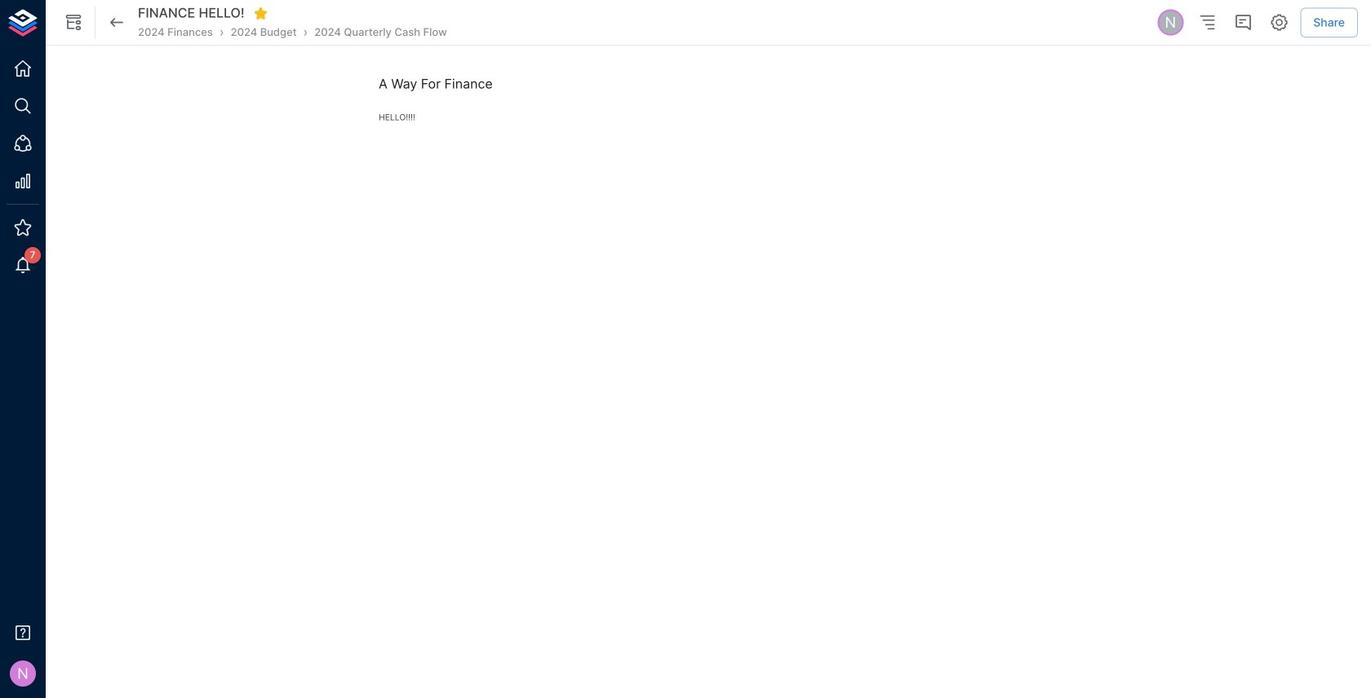 Task type: locate. For each thing, give the bounding box(es) containing it.
go back image
[[107, 13, 127, 32]]

settings image
[[1270, 13, 1289, 32]]

remove favorite image
[[254, 6, 268, 21]]



Task type: vqa. For each thing, say whether or not it's contained in the screenshot.
PM for 2024 BUSINESS PLAN
no



Task type: describe. For each thing, give the bounding box(es) containing it.
comments image
[[1234, 13, 1253, 32]]

show wiki image
[[64, 13, 83, 32]]

table of contents image
[[1198, 13, 1217, 32]]



